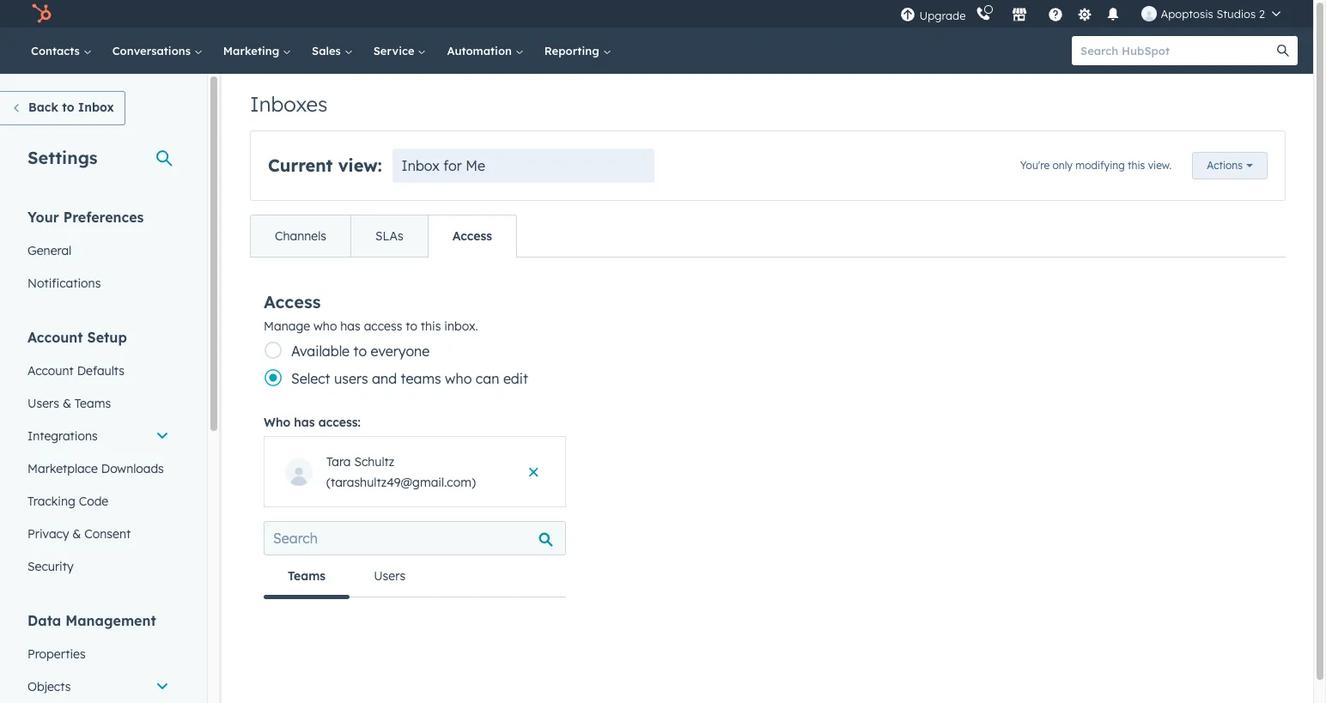 Task type: vqa. For each thing, say whether or not it's contained in the screenshot.
'MENU' containing Apoptosis Studios 2
yes



Task type: locate. For each thing, give the bounding box(es) containing it.
objects button
[[17, 671, 180, 704]]

tab panel
[[264, 597, 566, 626]]

teams left users link
[[288, 569, 326, 584]]

account for account defaults
[[27, 364, 74, 379]]

0 horizontal spatial users
[[27, 396, 59, 412]]

1 vertical spatial tab list
[[264, 556, 566, 599]]

2 account from the top
[[27, 364, 74, 379]]

1 vertical spatial &
[[72, 527, 81, 542]]

to right back
[[62, 100, 74, 115]]

integrations
[[27, 429, 98, 444]]

menu
[[899, 0, 1293, 27]]

users
[[27, 396, 59, 412], [374, 569, 406, 584]]

account defaults link
[[17, 355, 180, 388]]

teams
[[75, 396, 111, 412], [288, 569, 326, 584]]

access up manage
[[264, 291, 321, 312]]

1 horizontal spatial has
[[341, 319, 361, 334]]

tracking code link
[[17, 486, 180, 518]]

users
[[334, 370, 368, 388]]

0 vertical spatial who
[[314, 319, 337, 334]]

& up the "integrations"
[[63, 396, 71, 412]]

1 vertical spatial inbox
[[402, 157, 440, 174]]

who has access:
[[264, 415, 361, 431]]

inbox
[[78, 100, 114, 115], [402, 157, 440, 174]]

edit
[[503, 370, 528, 388]]

account
[[27, 329, 83, 346], [27, 364, 74, 379]]

1 horizontal spatial this
[[1128, 159, 1146, 172]]

0 horizontal spatial to
[[62, 100, 74, 115]]

0 vertical spatial access
[[453, 229, 492, 244]]

sales
[[312, 44, 344, 58]]

help button
[[1042, 0, 1071, 27]]

access inside the access link
[[453, 229, 492, 244]]

0 vertical spatial this
[[1128, 159, 1146, 172]]

0 vertical spatial inbox
[[78, 100, 114, 115]]

tracking code
[[27, 494, 108, 510]]

users for users & teams
[[27, 396, 59, 412]]

this inside access manage who has access to this inbox.
[[421, 319, 441, 334]]

tracking
[[27, 494, 75, 510]]

sales link
[[302, 27, 363, 74]]

has up available to everyone
[[341, 319, 361, 334]]

calling icon button
[[970, 3, 999, 25]]

inbox right back
[[78, 100, 114, 115]]

2 vertical spatial to
[[354, 343, 367, 360]]

0 vertical spatial to
[[62, 100, 74, 115]]

search button
[[1269, 36, 1298, 65]]

1 horizontal spatial access
[[453, 229, 492, 244]]

tara schultz image
[[1142, 6, 1158, 21]]

tara
[[327, 455, 351, 470]]

access manage who has access to this inbox.
[[264, 291, 478, 334]]

1 vertical spatial access
[[264, 291, 321, 312]]

0 vertical spatial tab list
[[250, 215, 517, 258]]

your preferences
[[27, 209, 144, 226]]

who
[[264, 415, 291, 431]]

0 vertical spatial users
[[27, 396, 59, 412]]

apoptosis studios 2 button
[[1132, 0, 1292, 27]]

1 account from the top
[[27, 329, 83, 346]]

this left inbox.
[[421, 319, 441, 334]]

0 vertical spatial has
[[341, 319, 361, 334]]

account defaults
[[27, 364, 125, 379]]

0 horizontal spatial access
[[264, 291, 321, 312]]

hubspot link
[[21, 3, 64, 24]]

search image
[[1278, 45, 1290, 57]]

slas
[[376, 229, 404, 244]]

0 horizontal spatial teams
[[75, 396, 111, 412]]

tab list containing teams
[[264, 556, 566, 599]]

0 vertical spatial teams
[[75, 396, 111, 412]]

notifications button
[[1100, 0, 1129, 27]]

inbox left the for on the top left of page
[[402, 157, 440, 174]]

inbox for me
[[402, 157, 485, 174]]

who up available
[[314, 319, 337, 334]]

0 vertical spatial &
[[63, 396, 71, 412]]

users up the "integrations"
[[27, 396, 59, 412]]

1 vertical spatial teams
[[288, 569, 326, 584]]

1 horizontal spatial inbox
[[402, 157, 440, 174]]

has
[[341, 319, 361, 334], [294, 415, 315, 431]]

access
[[453, 229, 492, 244], [264, 291, 321, 312]]

to up 'everyone'
[[406, 319, 418, 334]]

1 vertical spatial has
[[294, 415, 315, 431]]

to inside access manage who has access to this inbox.
[[406, 319, 418, 334]]

this
[[1128, 159, 1146, 172], [421, 319, 441, 334]]

tab list
[[250, 215, 517, 258], [264, 556, 566, 599]]

who inside access manage who has access to this inbox.
[[314, 319, 337, 334]]

notifications image
[[1106, 8, 1122, 23]]

available
[[291, 343, 350, 360]]

defaults
[[77, 364, 125, 379]]

reporting link
[[534, 27, 622, 74]]

who
[[314, 319, 337, 334], [445, 370, 472, 388]]

data management
[[27, 613, 156, 630]]

Search search field
[[264, 522, 566, 556]]

inbox.
[[445, 319, 478, 334]]

access link
[[428, 216, 516, 257]]

integrations button
[[17, 420, 180, 453]]

management
[[65, 613, 156, 630]]

actions
[[1208, 159, 1243, 172]]

account up account defaults
[[27, 329, 83, 346]]

inbox inside popup button
[[402, 157, 440, 174]]

users inside account setup element
[[27, 396, 59, 412]]

1 vertical spatial who
[[445, 370, 472, 388]]

studios
[[1217, 7, 1257, 21]]

1 vertical spatial to
[[406, 319, 418, 334]]

access inside access manage who has access to this inbox.
[[264, 291, 321, 312]]

your
[[27, 209, 59, 226]]

users link
[[350, 556, 430, 597]]

1 horizontal spatial to
[[354, 343, 367, 360]]

2
[[1260, 7, 1266, 21]]

0 horizontal spatial who
[[314, 319, 337, 334]]

&
[[63, 396, 71, 412], [72, 527, 81, 542]]

calling icon image
[[977, 7, 992, 22]]

0 vertical spatial account
[[27, 329, 83, 346]]

conversations link
[[102, 27, 213, 74]]

2 horizontal spatial to
[[406, 319, 418, 334]]

1 horizontal spatial &
[[72, 527, 81, 542]]

select users and teams who can edit
[[291, 370, 528, 388]]

code
[[79, 494, 108, 510]]

marketplace
[[27, 461, 98, 477]]

0 horizontal spatial &
[[63, 396, 71, 412]]

account up users & teams at the bottom of the page
[[27, 364, 74, 379]]

you're
[[1021, 159, 1050, 172]]

back to inbox link
[[0, 91, 125, 125]]

settings image
[[1078, 7, 1093, 23]]

security link
[[17, 551, 180, 584]]

0 horizontal spatial this
[[421, 319, 441, 334]]

0 horizontal spatial inbox
[[78, 100, 114, 115]]

me
[[466, 157, 485, 174]]

0 horizontal spatial has
[[294, 415, 315, 431]]

1 horizontal spatial teams
[[288, 569, 326, 584]]

who left can
[[445, 370, 472, 388]]

users down search search field
[[374, 569, 406, 584]]

access down me
[[453, 229, 492, 244]]

has inside access manage who has access to this inbox.
[[341, 319, 361, 334]]

to up users
[[354, 343, 367, 360]]

service
[[374, 44, 418, 58]]

data management element
[[17, 612, 180, 704]]

current view:
[[268, 155, 382, 176]]

automation
[[447, 44, 515, 58]]

can
[[476, 370, 500, 388]]

inbox for me button
[[392, 149, 655, 183]]

to for everyone
[[354, 343, 367, 360]]

inboxes
[[250, 91, 328, 117]]

marketplace downloads
[[27, 461, 164, 477]]

& right privacy
[[72, 527, 81, 542]]

this left 'view.'
[[1128, 159, 1146, 172]]

teams down account defaults link
[[75, 396, 111, 412]]

notifications
[[27, 276, 101, 291]]

1 horizontal spatial who
[[445, 370, 472, 388]]

properties
[[27, 647, 86, 663]]

1 vertical spatial users
[[374, 569, 406, 584]]

has right the who
[[294, 415, 315, 431]]

marketplace downloads link
[[17, 453, 180, 486]]

1 horizontal spatial users
[[374, 569, 406, 584]]

properties link
[[17, 639, 180, 671]]

1 vertical spatial this
[[421, 319, 441, 334]]

1 vertical spatial account
[[27, 364, 74, 379]]



Task type: describe. For each thing, give the bounding box(es) containing it.
access for access
[[453, 229, 492, 244]]

automation link
[[437, 27, 534, 74]]

manage
[[264, 319, 310, 334]]

security
[[27, 559, 74, 575]]

users & teams link
[[17, 388, 180, 420]]

setup
[[87, 329, 127, 346]]

apoptosis studios 2
[[1161, 7, 1266, 21]]

select
[[291, 370, 330, 388]]

you're only modifying this view.
[[1021, 159, 1172, 172]]

consent
[[84, 527, 131, 542]]

conversations
[[112, 44, 194, 58]]

users & teams
[[27, 396, 111, 412]]

tara schultz (tarashultz49@gmail.com)
[[327, 455, 476, 491]]

users for users
[[374, 569, 406, 584]]

help image
[[1049, 8, 1064, 23]]

marketing link
[[213, 27, 302, 74]]

tab list containing channels
[[250, 215, 517, 258]]

teams link
[[264, 556, 350, 599]]

upgrade
[[920, 8, 966, 22]]

contacts
[[31, 44, 83, 58]]

slas link
[[351, 216, 428, 257]]

available to everyone
[[291, 343, 430, 360]]

Search HubSpot search field
[[1072, 36, 1283, 65]]

settings
[[27, 147, 98, 168]]

teams inside tab list
[[288, 569, 326, 584]]

and
[[372, 370, 397, 388]]

privacy & consent
[[27, 527, 131, 542]]

current
[[268, 155, 333, 176]]

actions button
[[1193, 152, 1268, 180]]

everyone
[[371, 343, 430, 360]]

objects
[[27, 680, 71, 695]]

marketplaces image
[[1013, 8, 1028, 23]]

channels
[[275, 229, 327, 244]]

modifying
[[1076, 159, 1126, 172]]

marketing
[[223, 44, 283, 58]]

marketplaces button
[[1002, 0, 1038, 27]]

channels link
[[251, 216, 351, 257]]

contacts link
[[21, 27, 102, 74]]

data
[[27, 613, 61, 630]]

teams
[[401, 370, 441, 388]]

& for privacy
[[72, 527, 81, 542]]

access:
[[319, 415, 361, 431]]

preferences
[[63, 209, 144, 226]]

service link
[[363, 27, 437, 74]]

back to inbox
[[28, 100, 114, 115]]

view.
[[1149, 159, 1172, 172]]

for
[[444, 157, 462, 174]]

& for users
[[63, 396, 71, 412]]

apoptosis
[[1161, 7, 1214, 21]]

general link
[[17, 235, 180, 267]]

notifications link
[[17, 267, 180, 300]]

access for access manage who has access to this inbox.
[[264, 291, 321, 312]]

(tarashultz49@gmail.com)
[[327, 475, 476, 491]]

upgrade image
[[901, 7, 916, 23]]

view:
[[338, 155, 382, 176]]

account setup
[[27, 329, 127, 346]]

settings link
[[1075, 5, 1096, 23]]

access
[[364, 319, 403, 334]]

your preferences element
[[17, 208, 180, 300]]

account for account setup
[[27, 329, 83, 346]]

only
[[1053, 159, 1073, 172]]

teams inside account setup element
[[75, 396, 111, 412]]

schultz
[[354, 455, 395, 470]]

privacy & consent link
[[17, 518, 180, 551]]

menu containing apoptosis studios 2
[[899, 0, 1293, 27]]

reporting
[[545, 44, 603, 58]]

hubspot image
[[31, 3, 52, 24]]

to for inbox
[[62, 100, 74, 115]]

account setup element
[[17, 328, 180, 584]]

downloads
[[101, 461, 164, 477]]

back
[[28, 100, 58, 115]]

general
[[27, 243, 72, 259]]



